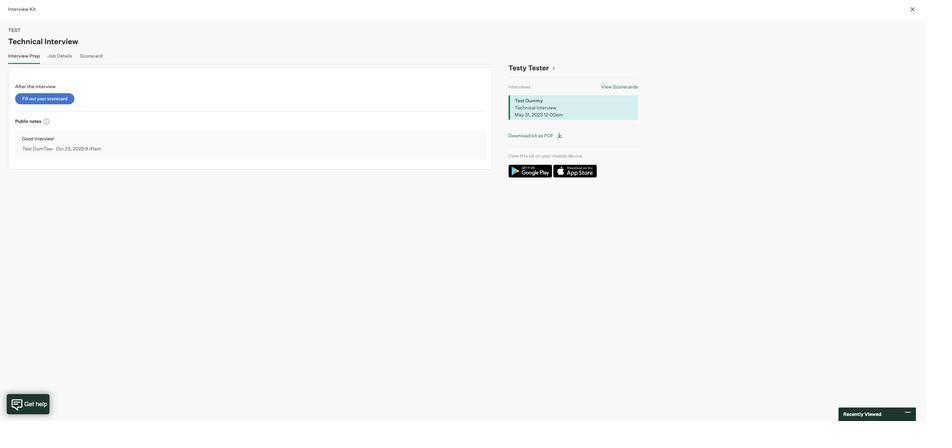Task type: locate. For each thing, give the bounding box(es) containing it.
your right out
[[37, 96, 46, 101]]

prep
[[29, 53, 40, 58]]

interview up 12:00pm
[[537, 105, 556, 110]]

test inside test dummy technical interview may 31, 2023 12:00pm
[[515, 97, 524, 103]]

testy
[[508, 63, 527, 72]]

1 vertical spatial your
[[542, 153, 551, 158]]

0 vertical spatial kit
[[532, 132, 537, 138]]

tester
[[528, 63, 549, 72]]

scorecards
[[613, 84, 638, 90]]

technical up interview prep
[[8, 37, 43, 46]]

0 vertical spatial your
[[37, 96, 46, 101]]

0 vertical spatial test
[[515, 97, 524, 103]]

your inside fill out your scorecard link
[[37, 96, 46, 101]]

view for view scorecards
[[601, 84, 612, 90]]

interviews
[[508, 84, 531, 90]]

dummy
[[526, 97, 543, 103]]

view this kit on your mobile device
[[508, 153, 582, 158]]

1 vertical spatial view
[[508, 153, 519, 158]]

scorecard link
[[80, 53, 103, 62]]

your
[[37, 96, 46, 101], [542, 153, 551, 158]]

interview
[[35, 83, 56, 89]]

1 horizontal spatial technical
[[515, 105, 536, 110]]

9:41am
[[85, 146, 101, 152]]

test
[[515, 97, 524, 103], [22, 146, 32, 152]]

2023 inside test dummy technical interview may 31, 2023 12:00pm
[[532, 112, 543, 117]]

job
[[48, 53, 56, 58]]

0 horizontal spatial 2023
[[73, 146, 84, 152]]

dumtwo
[[33, 146, 53, 152]]

view for view this kit on your mobile device
[[508, 153, 519, 158]]

0 vertical spatial technical
[[8, 37, 43, 46]]

after
[[15, 83, 26, 89]]

0 vertical spatial view
[[601, 84, 612, 90]]

0 horizontal spatial technical
[[8, 37, 43, 46]]

view
[[601, 84, 612, 90], [508, 153, 519, 158]]

public
[[15, 118, 28, 124]]

interview inside test dummy technical interview may 31, 2023 12:00pm
[[537, 105, 556, 110]]

2023
[[532, 112, 543, 117], [73, 146, 84, 152]]

·
[[54, 146, 55, 152]]

oct
[[56, 146, 64, 152]]

1 horizontal spatial view
[[601, 84, 612, 90]]

1 vertical spatial technical
[[515, 105, 536, 110]]

0 vertical spatial 2023
[[532, 112, 543, 117]]

0 horizontal spatial view
[[508, 153, 519, 158]]

1 vertical spatial kit
[[529, 153, 534, 158]]

0 horizontal spatial your
[[37, 96, 46, 101]]

2023 right the 23,
[[73, 146, 84, 152]]

technical
[[8, 37, 43, 46], [515, 105, 536, 110]]

recently viewed
[[843, 411, 882, 417]]

2023 right 31,
[[532, 112, 543, 117]]

0 horizontal spatial test
[[22, 146, 32, 152]]

1 horizontal spatial your
[[542, 153, 551, 158]]

1 horizontal spatial 2023
[[532, 112, 543, 117]]

fill
[[22, 96, 28, 101]]

out
[[29, 96, 36, 101]]

view left scorecards
[[601, 84, 612, 90]]

kit left on
[[529, 153, 534, 158]]

interview prep link
[[8, 53, 40, 62]]

your right on
[[542, 153, 551, 158]]

viewed
[[865, 411, 882, 417]]

test down interviews
[[515, 97, 524, 103]]

kit
[[532, 132, 537, 138], [529, 153, 534, 158]]

test dummy technical interview may 31, 2023 12:00pm
[[515, 97, 563, 117]]

scorecard
[[47, 96, 67, 101]]

technical up 31,
[[515, 105, 536, 110]]

job details
[[48, 53, 72, 58]]

view scorecards button
[[601, 84, 638, 90]]

notes manually added to the candidate's profile and marked as visible to interviewers. image
[[43, 118, 50, 125]]

interview left prep
[[8, 53, 28, 58]]

notes manually added to the candidate's profile and marked as visible to interviewers. element
[[41, 118, 50, 125]]

kit left the as
[[532, 132, 537, 138]]

may
[[515, 112, 524, 117]]

test down good
[[22, 146, 32, 152]]

technical interview
[[8, 37, 78, 46]]

device
[[568, 153, 582, 158]]

close image
[[909, 5, 917, 13]]

interview
[[8, 6, 28, 12], [44, 37, 78, 46], [8, 53, 28, 58], [537, 105, 556, 110]]

1 horizontal spatial test
[[515, 97, 524, 103]]

test for test dumtwo · oct 23, 2023 9:41am
[[22, 146, 32, 152]]

view left this
[[508, 153, 519, 158]]

the
[[27, 83, 34, 89]]

1 vertical spatial test
[[22, 146, 32, 152]]



Task type: describe. For each thing, give the bounding box(es) containing it.
as
[[538, 132, 543, 138]]

good
[[22, 136, 33, 141]]

test dumtwo · oct 23, 2023 9:41am
[[22, 146, 101, 152]]

1 vertical spatial 2023
[[73, 146, 84, 152]]

this
[[520, 153, 528, 158]]

download kit as pdf
[[508, 132, 554, 138]]

testy tester
[[508, 63, 549, 72]]

31,
[[525, 112, 531, 117]]

12:00pm
[[544, 112, 563, 117]]

view scorecards
[[601, 84, 638, 90]]

notes
[[29, 118, 41, 124]]

fill out your scorecard link
[[15, 93, 75, 104]]

mobile
[[552, 153, 567, 158]]

on
[[535, 153, 541, 158]]

public notes
[[15, 118, 41, 124]]

test for test dummy technical interview may 31, 2023 12:00pm
[[515, 97, 524, 103]]

scorecard
[[80, 53, 103, 58]]

interview kit
[[8, 6, 36, 12]]

testy tester link
[[508, 63, 555, 72]]

download
[[508, 132, 531, 138]]

good interview!
[[22, 136, 54, 141]]

interview prep
[[8, 53, 40, 58]]

download kit as pdf link
[[508, 131, 565, 140]]

fill out your scorecard
[[22, 96, 67, 101]]

after the interview
[[15, 83, 56, 89]]

pdf
[[544, 132, 554, 138]]

job details link
[[48, 53, 72, 62]]

interview inside interview prep "link"
[[8, 53, 28, 58]]

test
[[8, 27, 21, 33]]

details
[[57, 53, 72, 58]]

recently
[[843, 411, 864, 417]]

interview left kit
[[8, 6, 28, 12]]

interview!
[[34, 136, 54, 141]]

kit
[[29, 6, 36, 12]]

interview up job details
[[44, 37, 78, 46]]

technical inside test dummy technical interview may 31, 2023 12:00pm
[[515, 105, 536, 110]]

23,
[[65, 146, 72, 152]]



Task type: vqa. For each thing, say whether or not it's contained in the screenshot.
ID
no



